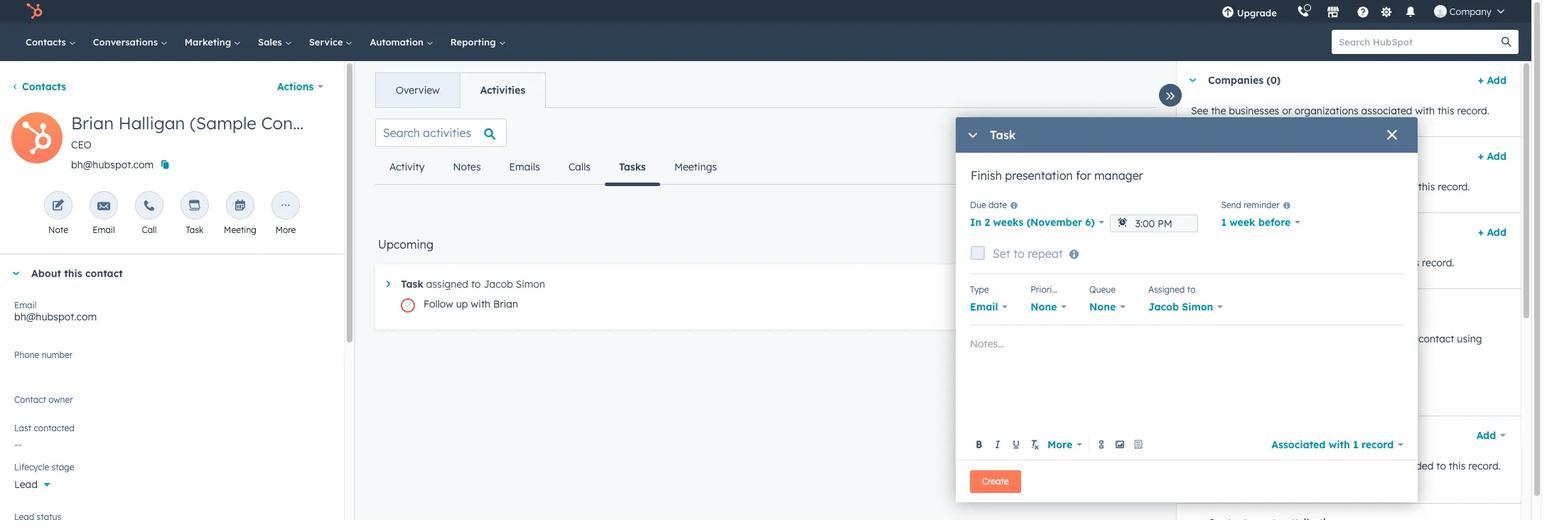 Task type: locate. For each thing, give the bounding box(es) containing it.
the left files
[[1212, 460, 1227, 473]]

2 track from the top
[[1192, 257, 1217, 269]]

add for + add button associated with track the revenue opportunities associated with this record.
[[1488, 150, 1507, 163]]

1 vertical spatial or
[[1377, 460, 1387, 473]]

attachments
[[1209, 429, 1272, 442]]

1 vertical spatial simon
[[1183, 301, 1214, 314]]

associated for payments
[[1323, 333, 1374, 346]]

0 horizontal spatial none button
[[1031, 297, 1067, 317]]

or down record
[[1377, 460, 1387, 473]]

settings link
[[1378, 4, 1396, 19]]

bh@hubspot.com up "number"
[[14, 311, 97, 323]]

actions
[[277, 80, 314, 93]]

1 + add button from the top
[[1479, 72, 1507, 89]]

the up send
[[1219, 181, 1234, 193]]

0 horizontal spatial brian
[[71, 112, 114, 134]]

owner up last contacted
[[31, 400, 59, 413]]

associated inside collect and track payments associated with this contact using hubspot payments.
[[1323, 333, 1374, 346]]

1 horizontal spatial 1
[[1354, 438, 1359, 451]]

or
[[1283, 105, 1292, 117], [1377, 460, 1387, 473]]

notes button
[[439, 150, 495, 184]]

simon down assigned to at right
[[1183, 301, 1214, 314]]

brian down task assigned to jacob simon
[[493, 298, 518, 311]]

see for see the businesses or organizations associated with this record.
[[1192, 105, 1209, 117]]

0 vertical spatial + add button
[[1479, 72, 1507, 89]]

see left files
[[1192, 460, 1209, 473]]

reporting link
[[442, 23, 514, 61]]

email image
[[97, 200, 110, 213]]

1 vertical spatial contacts
[[22, 80, 66, 93]]

2 + from the top
[[1479, 150, 1485, 163]]

lifecycle stage
[[14, 462, 74, 473]]

1 inside 1 week before popup button
[[1222, 216, 1227, 229]]

+ add for track the revenue opportunities associated with this record.
[[1479, 150, 1507, 163]]

2 vertical spatial caret image
[[1189, 307, 1197, 310]]

0 vertical spatial navigation
[[375, 73, 546, 108]]

emails button
[[495, 150, 554, 184]]

the down tickets
[[1219, 257, 1234, 269]]

(0) for tickets (0)
[[1247, 226, 1261, 239]]

+
[[1479, 74, 1485, 87], [1479, 150, 1485, 163], [1479, 226, 1485, 239]]

payments (0) button
[[1177, 289, 1502, 328]]

create inside button
[[1098, 202, 1124, 213]]

add inside add popup button
[[1477, 429, 1497, 442]]

search image
[[1502, 37, 1512, 47]]

1 vertical spatial caret image
[[1189, 155, 1197, 158]]

0 vertical spatial +
[[1479, 74, 1485, 87]]

week
[[1230, 216, 1256, 229]]

none button down queue at bottom right
[[1090, 297, 1126, 317]]

none down priority
[[1031, 301, 1057, 314]]

associated
[[1362, 105, 1413, 117], [1342, 181, 1394, 193], [1327, 257, 1378, 269], [1323, 333, 1374, 346]]

1 vertical spatial + add button
[[1479, 148, 1507, 165]]

associated for opportunities
[[1342, 181, 1394, 193]]

(sample
[[190, 112, 256, 134]]

0 horizontal spatial or
[[1283, 105, 1292, 117]]

tasks
[[619, 161, 646, 173]]

task inside button
[[1127, 202, 1145, 213]]

Title text field
[[970, 167, 1404, 196]]

none down queue at bottom right
[[1090, 301, 1116, 314]]

caret image up finish presentation for manager text box
[[1189, 155, 1197, 158]]

0 horizontal spatial email
[[14, 300, 37, 311]]

none button for queue
[[1090, 297, 1126, 317]]

1 vertical spatial jacob
[[1149, 301, 1179, 314]]

brian up the ceo
[[71, 112, 114, 134]]

caret image down upcoming
[[387, 281, 390, 287]]

simon up follow up with brian
[[516, 278, 545, 291]]

1 horizontal spatial brian
[[493, 298, 518, 311]]

menu
[[1212, 0, 1515, 23]]

task down task icon
[[186, 225, 204, 235]]

+ add button for track the customer requests associated with this record.
[[1479, 224, 1507, 241]]

with right up
[[471, 298, 491, 311]]

1 vertical spatial more
[[1048, 438, 1073, 451]]

1 vertical spatial track
[[1192, 257, 1217, 269]]

0 vertical spatial contacts link
[[17, 23, 84, 61]]

upgrade image
[[1222, 6, 1235, 19]]

see
[[1192, 105, 1209, 117], [1192, 460, 1209, 473]]

before
[[1259, 216, 1291, 229]]

record.
[[1458, 105, 1490, 117], [1438, 181, 1471, 193], [1423, 257, 1455, 269], [1469, 460, 1501, 473]]

2 vertical spatial + add
[[1479, 226, 1507, 239]]

calls button
[[554, 150, 605, 184]]

activities
[[1332, 460, 1375, 473]]

(0) for companies (0)
[[1267, 74, 1281, 87]]

0 vertical spatial simon
[[516, 278, 545, 291]]

caret image inside tickets (0) dropdown button
[[1189, 231, 1197, 234]]

email down about
[[14, 300, 37, 311]]

Search HubSpot search field
[[1332, 30, 1506, 54]]

3 + add from the top
[[1479, 226, 1507, 239]]

call image
[[143, 200, 156, 213]]

brian inside brian halligan (sample contact) ceo
[[71, 112, 114, 134]]

1 left week
[[1222, 216, 1227, 229]]

create for create task
[[1098, 202, 1124, 213]]

last
[[14, 423, 31, 434]]

0 vertical spatial jacob
[[484, 278, 513, 291]]

automation link
[[361, 23, 442, 61]]

attachments button
[[1177, 417, 1462, 455]]

email down type
[[970, 301, 999, 314]]

with
[[1416, 105, 1435, 117], [1396, 181, 1416, 193], [1381, 257, 1400, 269], [471, 298, 491, 311], [1377, 333, 1397, 346], [1329, 438, 1351, 451]]

none button down priority
[[1031, 297, 1067, 317]]

service link
[[301, 23, 361, 61]]

(0) inside deals (0) dropdown button
[[1239, 150, 1253, 163]]

contact
[[14, 395, 46, 405]]

3 + from the top
[[1479, 226, 1485, 239]]

stage
[[52, 462, 74, 473]]

activity
[[390, 161, 425, 173]]

none button
[[1031, 297, 1067, 317], [1090, 297, 1126, 317]]

0 horizontal spatial none
[[1031, 301, 1057, 314]]

1 inside associated with 1 record popup button
[[1354, 438, 1359, 451]]

hubspot
[[1192, 350, 1233, 363]]

navigation
[[375, 73, 546, 108], [375, 150, 731, 186]]

jacob down 'assigned' at the bottom of page
[[1149, 301, 1179, 314]]

2 vertical spatial + add button
[[1479, 224, 1507, 241]]

0 horizontal spatial jacob
[[484, 278, 513, 291]]

caret image inside payments (0) dropdown button
[[1189, 307, 1197, 310]]

marketing link
[[176, 23, 250, 61]]

create
[[1098, 202, 1124, 213], [983, 476, 1009, 487]]

none for priority
[[1031, 301, 1057, 314]]

caret image for about
[[11, 272, 20, 275]]

2 + add button from the top
[[1479, 148, 1507, 165]]

1 none button from the left
[[1031, 297, 1067, 317]]

company button
[[1426, 0, 1514, 23]]

contacts link down hubspot link
[[17, 23, 84, 61]]

1 horizontal spatial simon
[[1183, 301, 1214, 314]]

0 horizontal spatial create
[[983, 476, 1009, 487]]

2 navigation from the top
[[375, 150, 731, 186]]

email inside popup button
[[970, 301, 999, 314]]

1 see from the top
[[1192, 105, 1209, 117]]

1 horizontal spatial more
[[1048, 438, 1073, 451]]

0 vertical spatial more
[[276, 225, 296, 235]]

notes
[[453, 161, 481, 173]]

0 vertical spatial brian
[[71, 112, 114, 134]]

2 + add from the top
[[1479, 150, 1507, 163]]

caret image
[[1189, 231, 1197, 234], [387, 281, 390, 287], [1189, 307, 1197, 310]]

caret image inside about this contact dropdown button
[[11, 272, 20, 275]]

contact inside collect and track payments associated with this contact using hubspot payments.
[[1419, 333, 1455, 346]]

0 vertical spatial + add
[[1479, 74, 1507, 87]]

menu item
[[1287, 0, 1290, 23]]

2 none from the left
[[1090, 301, 1116, 314]]

deals (0) button
[[1177, 137, 1473, 176]]

notifications image
[[1405, 6, 1417, 19]]

in
[[970, 216, 982, 229]]

track
[[1247, 333, 1271, 346]]

email
[[93, 225, 115, 235], [14, 300, 37, 311], [970, 301, 999, 314]]

search button
[[1495, 30, 1519, 54]]

and
[[1226, 333, 1244, 346]]

1 vertical spatial bh@hubspot.com
[[14, 311, 97, 323]]

track down tickets
[[1192, 257, 1217, 269]]

1 horizontal spatial jacob
[[1149, 301, 1179, 314]]

1 up activities
[[1354, 438, 1359, 451]]

(0) inside companies (0) dropdown button
[[1267, 74, 1281, 87]]

caret image
[[1189, 79, 1197, 82], [1189, 155, 1197, 158], [11, 272, 20, 275]]

to up follow up with brian
[[471, 278, 481, 291]]

bh@hubspot.com down the ceo
[[71, 159, 154, 171]]

email bh@hubspot.com
[[14, 300, 97, 323]]

associated down tickets (0) dropdown button
[[1327, 257, 1378, 269]]

marketplaces button
[[1319, 0, 1348, 23]]

contacts up edit popup button
[[22, 80, 66, 93]]

Phone number text field
[[14, 348, 330, 376]]

see down companies
[[1192, 105, 1209, 117]]

1 vertical spatial see
[[1192, 460, 1209, 473]]

1 horizontal spatial create
[[1098, 202, 1124, 213]]

1 track from the top
[[1192, 181, 1217, 193]]

0 horizontal spatial simon
[[516, 278, 545, 291]]

2 vertical spatial +
[[1479, 226, 1485, 239]]

(0) inside tickets (0) dropdown button
[[1247, 226, 1261, 239]]

weeks
[[993, 216, 1024, 229]]

none
[[1031, 301, 1057, 314], [1090, 301, 1116, 314]]

0 vertical spatial caret image
[[1189, 231, 1197, 234]]

contacts link up edit popup button
[[11, 80, 66, 93]]

create inside button
[[983, 476, 1009, 487]]

1 vertical spatial +
[[1479, 150, 1485, 163]]

caret image inside deals (0) dropdown button
[[1189, 155, 1197, 158]]

due date
[[970, 200, 1007, 211]]

the down companies
[[1212, 105, 1227, 117]]

1 vertical spatial 1
[[1354, 438, 1359, 451]]

1 horizontal spatial none button
[[1090, 297, 1126, 317]]

calls
[[569, 161, 591, 173]]

navigation containing activity
[[375, 150, 731, 186]]

(0) inside payments (0) dropdown button
[[1261, 302, 1275, 315]]

contacts down hubspot link
[[26, 36, 69, 48]]

0 vertical spatial see
[[1192, 105, 1209, 117]]

0 horizontal spatial contact
[[85, 267, 123, 280]]

caret image left about
[[11, 272, 20, 275]]

1 horizontal spatial or
[[1377, 460, 1387, 473]]

caret image for deals
[[1189, 155, 1197, 158]]

1 vertical spatial navigation
[[375, 150, 731, 186]]

1 vertical spatial brian
[[493, 298, 518, 311]]

1 + from the top
[[1479, 74, 1485, 87]]

2 horizontal spatial email
[[970, 301, 999, 314]]

1
[[1222, 216, 1227, 229], [1354, 438, 1359, 451]]

priority
[[1031, 284, 1060, 295]]

with down payments (0) dropdown button
[[1377, 333, 1397, 346]]

caret image for payments
[[1189, 307, 1197, 310]]

0 horizontal spatial more
[[276, 225, 296, 235]]

help image
[[1357, 6, 1370, 19]]

jacob
[[484, 278, 513, 291], [1149, 301, 1179, 314]]

more
[[276, 225, 296, 235], [1048, 438, 1073, 451]]

1 vertical spatial + add
[[1479, 150, 1507, 163]]

(0)
[[1267, 74, 1281, 87], [1239, 150, 1253, 163], [1247, 226, 1261, 239], [1261, 302, 1275, 315]]

1 navigation from the top
[[375, 73, 546, 108]]

Search activities search field
[[375, 119, 507, 147]]

caret image inside companies (0) dropdown button
[[1189, 79, 1197, 82]]

jacob up follow up with brian
[[484, 278, 513, 291]]

to
[[1014, 247, 1025, 261], [471, 278, 481, 291], [1188, 284, 1196, 295], [1296, 460, 1306, 473], [1437, 460, 1447, 473]]

create task
[[1098, 202, 1145, 213]]

associated down payments (0) dropdown button
[[1323, 333, 1374, 346]]

2 vertical spatial caret image
[[11, 272, 20, 275]]

with down close dialog icon
[[1396, 181, 1416, 193]]

date
[[989, 200, 1007, 211]]

contact right about
[[85, 267, 123, 280]]

2
[[985, 216, 990, 229]]

associated down deals (0) dropdown button
[[1342, 181, 1394, 193]]

0 vertical spatial caret image
[[1189, 79, 1197, 82]]

reminder
[[1244, 200, 1280, 211]]

caret image for tickets
[[1189, 231, 1197, 234]]

or right businesses
[[1283, 105, 1292, 117]]

2 none button from the left
[[1090, 297, 1126, 317]]

1 horizontal spatial contact
[[1419, 333, 1455, 346]]

0 vertical spatial contact
[[85, 267, 123, 280]]

to right uploaded
[[1437, 460, 1447, 473]]

3 + add button from the top
[[1479, 224, 1507, 241]]

0 vertical spatial track
[[1192, 181, 1217, 193]]

caret image down assigned to at right
[[1189, 307, 1197, 310]]

contacted
[[34, 423, 75, 434]]

1 none from the left
[[1031, 301, 1057, 314]]

reporting
[[451, 36, 499, 48]]

email down email image
[[93, 225, 115, 235]]

task up "hh:mm" "text box"
[[1127, 202, 1145, 213]]

more button
[[1045, 435, 1086, 455]]

0 vertical spatial 1
[[1222, 216, 1227, 229]]

1 horizontal spatial email
[[93, 225, 115, 235]]

the
[[1212, 105, 1227, 117], [1219, 181, 1234, 193], [1219, 257, 1234, 269], [1212, 460, 1227, 473]]

companies
[[1209, 74, 1264, 87]]

this inside collect and track payments associated with this contact using hubspot payments.
[[1400, 333, 1416, 346]]

contact left using at right
[[1419, 333, 1455, 346]]

+ add button for track the revenue opportunities associated with this record.
[[1479, 148, 1507, 165]]

simon inside upcoming feed
[[516, 278, 545, 291]]

0 horizontal spatial 1
[[1222, 216, 1227, 229]]

ceo
[[71, 139, 92, 151]]

1 vertical spatial contact
[[1419, 333, 1455, 346]]

in 2 weeks (november 6)
[[970, 216, 1095, 229]]

meeting image
[[234, 200, 247, 213]]

to inside upcoming feed
[[471, 278, 481, 291]]

lifecycle
[[14, 462, 49, 473]]

2 see from the top
[[1192, 460, 1209, 473]]

caret image left companies
[[1189, 79, 1197, 82]]

0 vertical spatial create
[[1098, 202, 1124, 213]]

jacob inside popup button
[[1149, 301, 1179, 314]]

automation
[[370, 36, 426, 48]]

track down the deals
[[1192, 181, 1217, 193]]

1 vertical spatial caret image
[[387, 281, 390, 287]]

payments
[[1209, 302, 1258, 315]]

(0) for deals (0)
[[1239, 150, 1253, 163]]

caret image left tickets
[[1189, 231, 1197, 234]]

this
[[1438, 105, 1455, 117], [1419, 181, 1436, 193], [1403, 257, 1420, 269], [64, 267, 82, 280], [1400, 333, 1416, 346], [1449, 460, 1466, 473]]

with up the see the files attached to your activities or uploaded to this record.
[[1329, 438, 1351, 451]]

number
[[42, 350, 73, 360]]

no
[[14, 400, 28, 413]]

track for track the revenue opportunities associated with this record.
[[1192, 181, 1217, 193]]

to up jacob simon popup button at the bottom of page
[[1188, 284, 1196, 295]]

1 horizontal spatial none
[[1090, 301, 1116, 314]]

1 vertical spatial create
[[983, 476, 1009, 487]]

none for queue
[[1090, 301, 1116, 314]]



Task type: describe. For each thing, give the bounding box(es) containing it.
HH:MM text field
[[1111, 215, 1199, 232]]

with up payments (0) dropdown button
[[1381, 257, 1400, 269]]

caret image for companies
[[1189, 79, 1197, 82]]

payments (0)
[[1209, 302, 1275, 315]]

revenue
[[1237, 181, 1274, 193]]

last contacted
[[14, 423, 75, 434]]

lead button
[[14, 471, 330, 494]]

due
[[970, 200, 987, 211]]

1 vertical spatial contacts link
[[11, 80, 66, 93]]

phone number
[[14, 350, 73, 360]]

edit button
[[11, 112, 63, 168]]

tickets (0)
[[1209, 226, 1261, 239]]

emails
[[509, 161, 540, 173]]

contact inside about this contact dropdown button
[[85, 267, 123, 280]]

upgrade
[[1238, 7, 1277, 18]]

track for track the customer requests associated with this record.
[[1192, 257, 1217, 269]]

upcoming feed
[[364, 107, 1168, 347]]

the for revenue
[[1219, 181, 1234, 193]]

calling icon image
[[1297, 6, 1310, 18]]

create for create
[[983, 476, 1009, 487]]

owner up contacted
[[49, 395, 73, 405]]

overview
[[396, 84, 440, 97]]

organizations
[[1295, 105, 1359, 117]]

associated with 1 record
[[1272, 438, 1394, 451]]

collect and track payments associated with this contact using hubspot payments.
[[1192, 333, 1483, 363]]

hubspot link
[[17, 3, 53, 20]]

set
[[993, 247, 1011, 261]]

see for see the files attached to your activities or uploaded to this record.
[[1192, 460, 1209, 473]]

upcoming
[[378, 237, 434, 252]]

company
[[1450, 6, 1492, 17]]

marketing
[[185, 36, 234, 48]]

add for + add button corresponding to track the customer requests associated with this record.
[[1488, 226, 1507, 239]]

call
[[142, 225, 157, 235]]

brian inside upcoming feed
[[493, 298, 518, 311]]

with inside collect and track payments associated with this contact using hubspot payments.
[[1377, 333, 1397, 346]]

the for businesses
[[1212, 105, 1227, 117]]

see the businesses or organizations associated with this record.
[[1192, 105, 1490, 117]]

caret image inside upcoming feed
[[387, 281, 390, 287]]

about this contact
[[31, 267, 123, 280]]

more image
[[279, 200, 292, 213]]

+ add for track the customer requests associated with this record.
[[1479, 226, 1507, 239]]

brian halligan (sample contact) ceo
[[71, 112, 331, 151]]

task left assigned
[[401, 278, 424, 291]]

meeting
[[224, 225, 257, 235]]

with inside popup button
[[1329, 438, 1351, 451]]

tickets (0) button
[[1177, 213, 1473, 252]]

email button
[[970, 297, 1008, 317]]

jacob simon image
[[1435, 5, 1447, 18]]

opportunities
[[1277, 181, 1340, 193]]

note image
[[52, 200, 65, 213]]

0 vertical spatial contacts
[[26, 36, 69, 48]]

notifications button
[[1399, 0, 1423, 23]]

up
[[456, 298, 468, 311]]

your
[[1309, 460, 1330, 473]]

deals (0)
[[1209, 150, 1253, 163]]

meetings button
[[660, 150, 731, 184]]

to right set
[[1014, 247, 1025, 261]]

simon inside jacob simon popup button
[[1183, 301, 1214, 314]]

actions button
[[268, 73, 333, 101]]

repeat
[[1028, 247, 1063, 261]]

navigation containing overview
[[375, 73, 546, 108]]

companies (0) button
[[1177, 61, 1473, 100]]

activity button
[[375, 150, 439, 184]]

associated for requests
[[1327, 257, 1378, 269]]

settings image
[[1381, 6, 1394, 19]]

email inside email bh@hubspot.com
[[14, 300, 37, 311]]

create task button
[[1086, 196, 1157, 219]]

create button
[[970, 470, 1021, 493]]

Last contacted text field
[[14, 432, 330, 454]]

close dialog image
[[1387, 130, 1398, 142]]

navigation inside upcoming feed
[[375, 150, 731, 186]]

track the customer requests associated with this record.
[[1192, 257, 1455, 269]]

jacob simon button
[[1149, 297, 1224, 317]]

set to repeat
[[993, 247, 1063, 261]]

marketplaces image
[[1327, 6, 1340, 19]]

1 + add from the top
[[1479, 74, 1507, 87]]

payments.
[[1236, 350, 1285, 363]]

to left your
[[1296, 460, 1306, 473]]

+ for track the customer requests associated with this record.
[[1479, 226, 1485, 239]]

send reminder
[[1222, 200, 1280, 211]]

+ for track the revenue opportunities associated with this record.
[[1479, 150, 1485, 163]]

task image
[[188, 200, 201, 213]]

tickets
[[1209, 226, 1244, 239]]

more inside popup button
[[1048, 438, 1073, 451]]

contact)
[[261, 112, 331, 134]]

jacob inside upcoming feed
[[484, 278, 513, 291]]

note
[[48, 225, 68, 235]]

none button for priority
[[1031, 297, 1067, 317]]

the for customer
[[1219, 257, 1234, 269]]

see the files attached to your activities or uploaded to this record.
[[1192, 460, 1501, 473]]

6)
[[1086, 216, 1095, 229]]

attached
[[1251, 460, 1293, 473]]

the for files
[[1212, 460, 1227, 473]]

hubspot image
[[26, 3, 43, 20]]

minimize dialog image
[[968, 130, 979, 142]]

this inside dropdown button
[[64, 267, 82, 280]]

businesses
[[1229, 105, 1280, 117]]

some activities may be collapsed to hide extra information. these buttons are used to expand or collapse the activities. image
[[1133, 132, 1139, 137]]

task assigned to jacob simon
[[401, 278, 545, 291]]

associated up close dialog icon
[[1362, 105, 1413, 117]]

contact owner no owner
[[14, 395, 73, 413]]

add button
[[1468, 422, 1507, 450]]

0 vertical spatial or
[[1283, 105, 1292, 117]]

requests
[[1284, 257, 1324, 269]]

0 vertical spatial bh@hubspot.com
[[71, 159, 154, 171]]

send
[[1222, 200, 1242, 211]]

assigned
[[1149, 284, 1185, 295]]

with inside upcoming feed
[[471, 298, 491, 311]]

activities
[[480, 84, 526, 97]]

halligan
[[119, 112, 185, 134]]

help button
[[1351, 0, 1376, 23]]

files
[[1229, 460, 1248, 473]]

overview button
[[376, 73, 460, 107]]

add for first + add button from the top
[[1488, 74, 1507, 87]]

with down search hubspot search field
[[1416, 105, 1435, 117]]

queue
[[1090, 284, 1116, 295]]

about
[[31, 267, 61, 280]]

deals
[[1209, 150, 1236, 163]]

track the revenue opportunities associated with this record.
[[1192, 181, 1471, 193]]

collect
[[1192, 333, 1223, 346]]

conversations link
[[84, 23, 176, 61]]

menu containing company
[[1212, 0, 1515, 23]]

customer
[[1237, 257, 1281, 269]]

assigned to
[[1149, 284, 1196, 295]]

(0) for payments (0)
[[1261, 302, 1275, 315]]

task right minimize dialog image
[[990, 128, 1016, 142]]

companies (0)
[[1209, 74, 1281, 87]]

follow
[[424, 298, 453, 311]]

associated
[[1272, 438, 1326, 451]]

assigned
[[426, 278, 469, 291]]

uploaded
[[1390, 460, 1434, 473]]



Task type: vqa. For each thing, say whether or not it's contained in the screenshot.


